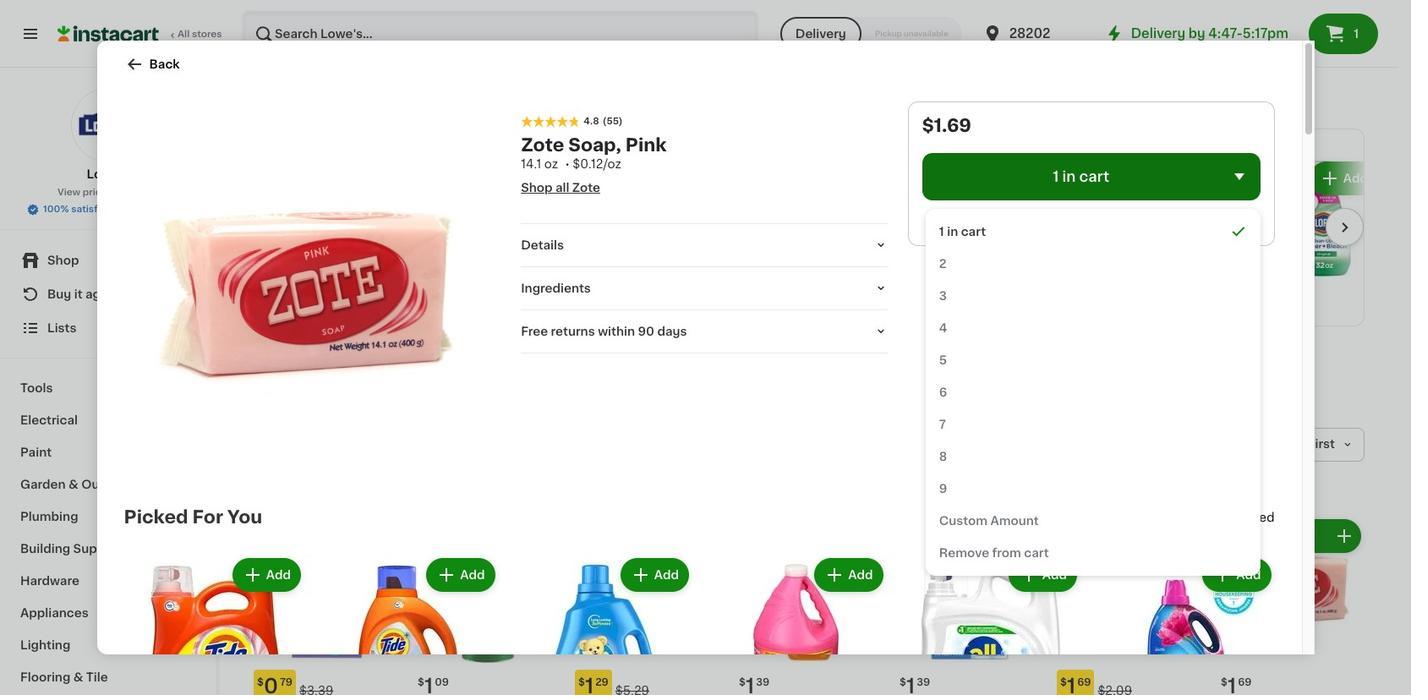 Task type: describe. For each thing, give the bounding box(es) containing it.
ingredients button
[[521, 280, 888, 297]]

1 vertical spatial 1 in cart
[[939, 226, 986, 238]]

option inside list box
[[933, 216, 1254, 248]]

all for all
[[274, 374, 289, 386]]

14.1
[[521, 158, 541, 170]]

garden & outdoors
[[20, 479, 139, 490]]

tools
[[20, 382, 53, 394]]

plumbing
[[20, 511, 78, 523]]

saved button
[[947, 214, 1009, 235]]

free returns within 90 days
[[521, 326, 687, 337]]

zote soap, pink image
[[137, 115, 489, 467]]

ingredients
[[521, 283, 591, 294]]

auto-
[[1169, 219, 1203, 230]]

all for all stores
[[178, 30, 190, 39]]

1 horizontal spatial cart
[[1024, 547, 1049, 559]]

it
[[74, 288, 83, 300]]

5
[[939, 354, 947, 366]]

by
[[1189, 27, 1206, 40]]

for
[[192, 508, 223, 526]]

lowe's link
[[71, 88, 145, 183]]

saved
[[971, 219, 1009, 230]]

within
[[598, 326, 635, 337]]

from
[[992, 547, 1021, 559]]

09
[[435, 677, 449, 687]]

$ 7 79
[[901, 165, 935, 185]]

$1.29 original price: $5.29 element
[[575, 670, 722, 695]]

spo
[[617, 221, 636, 230]]

hardware
[[20, 575, 79, 587]]

$1.69
[[922, 117, 972, 134]]

cleaning inside 'link'
[[325, 374, 379, 386]]

2 3 4 5 6 7 8 9 custom amount
[[939, 258, 1039, 527]]

instacart logo image
[[58, 24, 159, 44]]

delivery button
[[780, 17, 862, 51]]

appliances
[[20, 607, 89, 619]]

disinfecting for bleach
[[898, 208, 970, 219]]

lemon
[[933, 258, 973, 270]]

69 inside 'element'
[[1077, 677, 1091, 687]]

shop for shop all zote
[[521, 182, 553, 194]]

6
[[939, 386, 947, 398]]

1 in cart field
[[922, 153, 1260, 200]]

buy it again link
[[10, 277, 205, 311]]

shop link
[[10, 244, 205, 277]]

product group containing 1 ct
[[1218, 516, 1365, 695]]

lowe's logo image
[[71, 88, 145, 162]]

delivery by 4:47-5:17pm
[[1131, 27, 1289, 40]]

details button
[[521, 237, 888, 254]]

delivery by 4:47-5:17pm link
[[1104, 24, 1289, 44]]

zote
[[572, 182, 600, 194]]

picked for you
[[124, 508, 262, 526]]

disinfecting for (34k)
[[1143, 208, 1215, 219]]

& for garden
[[69, 479, 78, 490]]

back
[[149, 58, 180, 70]]

days
[[657, 326, 687, 337]]

1 inside field
[[1053, 170, 1059, 184]]

again
[[85, 288, 119, 300]]

guarantee
[[130, 205, 179, 214]]

100% satisfaction guarantee
[[43, 205, 179, 214]]

remove from cart
[[939, 547, 1049, 559]]

auto-order
[[1169, 219, 1236, 230]]

clorox image
[[617, 158, 648, 189]]

kills 99.9% of cold & flu viruses. image
[[255, 129, 603, 325]]

cleaning inside clorox disinfecting wipes, bleach free cleaning wipes, crisp lemon
[[898, 241, 951, 253]]

plumbing link
[[10, 501, 205, 533]]

building supplies
[[20, 543, 126, 555]]

lowe's
[[87, 168, 129, 180]]

paint
[[20, 447, 52, 458]]

clorox for clorox disinfecting wipes, bleach free cleaning wipes, crisp lemon
[[898, 191, 937, 202]]

free inside clorox disinfecting wipes, bleach free cleaning wipes, crisp lemon
[[985, 224, 1011, 236]]

service type group
[[780, 17, 962, 51]]

4.8
[[584, 117, 599, 126]]

1 horizontal spatial nsored
[[1233, 512, 1275, 523]]

0 horizontal spatial 7
[[908, 165, 920, 185]]

•
[[565, 158, 570, 170]]

$ inside $ 7 79
[[901, 166, 908, 176]]

1 ct
[[1286, 530, 1307, 542]]

view pricing policy
[[57, 188, 148, 197]]

1 39 from the left
[[756, 677, 770, 687]]

flooring & tile link
[[10, 661, 205, 693]]

custom
[[939, 515, 988, 527]]

cart inside field
[[1079, 170, 1110, 184]]

$ inside 'element'
[[1060, 677, 1067, 687]]

garden & outdoors link
[[10, 468, 205, 501]]

cleaning solution
[[325, 374, 433, 386]]

4.8 (55)
[[584, 117, 623, 126]]

supplies
[[73, 543, 126, 555]]

flooring
[[20, 671, 70, 683]]

tile
[[86, 671, 108, 683]]

paint link
[[10, 436, 205, 468]]

79 inside $ 7 79
[[922, 166, 935, 176]]

2 39 from the left
[[917, 677, 930, 687]]

in inside field
[[1063, 170, 1076, 184]]

all link
[[257, 367, 306, 394]]

returns
[[551, 326, 595, 337]]

order
[[1203, 219, 1236, 230]]

zote
[[521, 136, 564, 154]]

electrical
[[20, 414, 78, 426]]

ct for 1 ct
[[1294, 530, 1307, 542]]

$1.69 original price: $2.09 element
[[1057, 670, 1204, 695]]



Task type: locate. For each thing, give the bounding box(es) containing it.
1 horizontal spatial 7
[[939, 419, 946, 430]]

clorox up auto-
[[1143, 191, 1182, 202]]

1 horizontal spatial shop
[[521, 182, 553, 194]]

all stores link
[[58, 10, 223, 58]]

0 horizontal spatial 1 in cart
[[939, 226, 986, 238]]

remove
[[939, 547, 989, 559]]

lighting link
[[10, 629, 205, 661]]

(55)
[[603, 117, 623, 126]]

building
[[20, 543, 70, 555]]

& right garden
[[69, 479, 78, 490]]

wipes, down the bleach
[[954, 241, 994, 253]]

$
[[901, 166, 908, 176], [257, 677, 264, 687], [418, 677, 424, 687], [578, 677, 585, 687], [739, 677, 746, 687], [900, 677, 906, 687], [1060, 677, 1067, 687], [1221, 677, 1228, 687]]

7 inside 2 3 4 5 6 7 8 9 custom amount
[[939, 419, 946, 430]]

2 clorox from the left
[[1143, 191, 1182, 202]]

1 vertical spatial 7
[[939, 419, 946, 430]]

disinfecting
[[898, 208, 970, 219], [1143, 208, 1215, 219]]

7 up clorox disinfecting wipes, bleach free cleaning wipes, crisp lemon in the right of the page
[[908, 165, 920, 185]]

1 vertical spatial shop
[[47, 255, 79, 266]]

0 vertical spatial 79
[[922, 166, 935, 176]]

28202 button
[[982, 10, 1084, 58]]

39
[[756, 677, 770, 687], [917, 677, 930, 687]]

you
[[227, 508, 262, 526]]

1 horizontal spatial 39
[[917, 677, 930, 687]]

1 inside button
[[1354, 28, 1359, 40]]

option containing 1
[[933, 216, 1254, 248]]

lists link
[[10, 311, 205, 345]]

spo nsored
[[617, 221, 670, 230]]

0 horizontal spatial ct
[[916, 258, 928, 270]]

1 in cart
[[1053, 170, 1110, 184], [939, 226, 986, 238]]

1 inside product group
[[1286, 530, 1291, 542]]

0 vertical spatial nsored
[[636, 221, 670, 230]]

1 in cart inside field
[[1053, 170, 1110, 184]]

add button
[[1066, 164, 1131, 194], [1311, 164, 1377, 194], [973, 521, 1038, 551], [234, 560, 299, 590], [428, 560, 493, 590], [622, 560, 688, 590], [816, 560, 882, 590], [1010, 560, 1076, 590], [1204, 560, 1270, 590]]

oz
[[544, 158, 558, 170]]

all
[[556, 182, 569, 194]]

disinfecting inside clorox disinfecting wipes (34k)
[[1143, 208, 1215, 219]]

free left returns
[[521, 326, 548, 337]]

0 horizontal spatial nsored
[[636, 221, 670, 230]]

& left tile in the bottom of the page
[[73, 671, 83, 683]]

ct for 75 ct
[[916, 258, 928, 270]]

$ inside product group
[[1221, 677, 1228, 687]]

clorox for clorox disinfecting wipes (34k)
[[1143, 191, 1182, 202]]

0 horizontal spatial free
[[521, 326, 548, 337]]

0 vertical spatial 1 in cart
[[1053, 170, 1110, 184]]

clorox disinfecting wipes (34k)
[[1143, 191, 1255, 236]]

& for flooring
[[73, 671, 83, 683]]

policy
[[118, 188, 148, 197]]

0 vertical spatial free
[[985, 224, 1011, 236]]

list box containing 1
[[926, 209, 1260, 576]]

1 vertical spatial nsored
[[1233, 512, 1275, 523]]

solution
[[382, 374, 433, 386]]

0 vertical spatial cart
[[1079, 170, 1110, 184]]

1 vertical spatial in
[[947, 226, 958, 238]]

0 vertical spatial &
[[69, 479, 78, 490]]

7
[[908, 165, 920, 185], [939, 419, 946, 430]]

2 vertical spatial cart
[[1024, 547, 1049, 559]]

(34k)
[[1206, 224, 1239, 236]]

29
[[595, 677, 609, 687]]

flooring & tile
[[20, 671, 108, 683]]

0 horizontal spatial delivery
[[796, 28, 846, 40]]

0 horizontal spatial 69
[[1077, 677, 1091, 687]]

shop down 14.1
[[521, 182, 553, 194]]

28202
[[1009, 27, 1051, 40]]

1 vertical spatial 79
[[280, 677, 293, 687]]

delivery inside button
[[796, 28, 846, 40]]

2 disinfecting from the left
[[1143, 208, 1215, 219]]

14.1 oz • $0.12/oz
[[521, 158, 621, 170]]

1 vertical spatial ct
[[1294, 530, 1307, 542]]

nsored
[[636, 221, 670, 230], [1233, 512, 1275, 523]]

0 horizontal spatial disinfecting
[[898, 208, 970, 219]]

5:17pm
[[1243, 27, 1289, 40]]

ct
[[916, 258, 928, 270], [1294, 530, 1307, 542]]

1 vertical spatial &
[[73, 671, 83, 683]]

0 horizontal spatial clorox
[[898, 191, 937, 202]]

0 vertical spatial 7
[[908, 165, 920, 185]]

details
[[521, 239, 564, 251]]

0 horizontal spatial cart
[[961, 226, 986, 238]]

75 ct
[[898, 258, 928, 270]]

7 down 6 in the right of the page
[[939, 419, 946, 430]]

8
[[939, 451, 947, 463]]

0 vertical spatial cleaning
[[898, 241, 951, 253]]

shop up buy on the left
[[47, 255, 79, 266]]

cleaning
[[898, 241, 951, 253], [325, 374, 379, 386]]

75
[[898, 258, 913, 270]]

1 horizontal spatial wipes,
[[954, 241, 994, 253]]

1 horizontal spatial in
[[1063, 170, 1076, 184]]

1 horizontal spatial cleaning
[[898, 241, 951, 253]]

1 horizontal spatial 1 in cart
[[1053, 170, 1110, 184]]

cleaning up crisp
[[898, 241, 951, 253]]

clorox down $ 7 79
[[898, 191, 937, 202]]

pink
[[626, 136, 667, 154]]

1 vertical spatial cleaning
[[325, 374, 379, 386]]

amount
[[991, 515, 1039, 527]]

4:47-
[[1209, 27, 1243, 40]]

1 horizontal spatial disinfecting
[[1143, 208, 1215, 219]]

0 horizontal spatial shop
[[47, 255, 79, 266]]

increment quantity of zote soap, pink image
[[1334, 526, 1355, 546]]

1 vertical spatial cart
[[961, 226, 986, 238]]

0 vertical spatial ct
[[916, 258, 928, 270]]

shop
[[521, 182, 553, 194], [47, 255, 79, 266]]

clorox inside clorox disinfecting wipes (34k)
[[1143, 191, 1182, 202]]

buy it again
[[47, 288, 119, 300]]

cart
[[1079, 170, 1110, 184], [961, 226, 986, 238], [1024, 547, 1049, 559]]

appliances link
[[10, 597, 205, 629]]

&
[[69, 479, 78, 490], [73, 671, 83, 683]]

0 horizontal spatial all
[[178, 30, 190, 39]]

1 vertical spatial free
[[521, 326, 548, 337]]

3
[[939, 290, 947, 302]]

69
[[1077, 677, 1091, 687], [1238, 677, 1252, 687]]

pricing
[[83, 188, 116, 197]]

soap,
[[568, 136, 621, 154]]

ct right 75
[[916, 258, 928, 270]]

1 disinfecting from the left
[[898, 208, 970, 219]]

back button
[[124, 54, 180, 74]]

disinfecting inside clorox disinfecting wipes, bleach free cleaning wipes, crisp lemon
[[898, 208, 970, 219]]

shop all zote
[[521, 182, 600, 194]]

0 horizontal spatial 79
[[280, 677, 293, 687]]

free right the bleach
[[985, 224, 1011, 236]]

wipes
[[1218, 208, 1255, 219]]

100% satisfaction guarantee button
[[26, 200, 189, 216]]

1 horizontal spatial free
[[985, 224, 1011, 236]]

$0.12/oz
[[573, 158, 621, 170]]

buy
[[47, 288, 71, 300]]

2 69 from the left
[[1238, 677, 1252, 687]]

delivery for delivery
[[796, 28, 846, 40]]

1 horizontal spatial clorox
[[1143, 191, 1182, 202]]

list box
[[926, 209, 1260, 576]]

69 inside product group
[[1238, 677, 1252, 687]]

0 vertical spatial wipes,
[[898, 224, 938, 236]]

0 horizontal spatial 39
[[756, 677, 770, 687]]

wipes, up crisp
[[898, 224, 938, 236]]

(55) button
[[603, 115, 623, 129]]

0 vertical spatial shop
[[521, 182, 553, 194]]

2 horizontal spatial cart
[[1079, 170, 1110, 184]]

1 vertical spatial all
[[274, 374, 289, 386]]

cleaning left solution
[[325, 374, 379, 386]]

0 horizontal spatial cleaning
[[325, 374, 379, 386]]

bleach
[[941, 224, 982, 236]]

1 horizontal spatial all
[[274, 374, 289, 386]]

0 vertical spatial all
[[178, 30, 190, 39]]

clorox
[[898, 191, 937, 202], [1143, 191, 1182, 202]]

1 69 from the left
[[1077, 677, 1091, 687]]

9
[[939, 483, 947, 495]]

view
[[57, 188, 80, 197]]

hardware link
[[10, 565, 205, 597]]

stores
[[192, 30, 222, 39]]

all stores
[[178, 30, 222, 39]]

clorox disinfecting wipes, bleach free cleaning wipes, crisp lemon
[[898, 191, 1011, 270]]

1 horizontal spatial delivery
[[1131, 27, 1186, 40]]

1 clorox from the left
[[898, 191, 937, 202]]

1
[[1354, 28, 1359, 40], [1053, 170, 1059, 184], [939, 226, 944, 238], [1286, 530, 1291, 542]]

clorox inside clorox disinfecting wipes, bleach free cleaning wipes, crisp lemon
[[898, 191, 937, 202]]

1 horizontal spatial 69
[[1238, 677, 1252, 687]]

cleaning solution link
[[313, 367, 445, 394]]

79 inside the $0.79 original price: $3.39 element
[[280, 677, 293, 687]]

None search field
[[242, 10, 758, 58]]

0 vertical spatial in
[[1063, 170, 1076, 184]]

delivery
[[1131, 27, 1186, 40], [796, 28, 846, 40]]

product group
[[896, 516, 1044, 695], [1218, 516, 1365, 695], [124, 555, 304, 695], [318, 555, 499, 695], [512, 555, 693, 695], [706, 555, 887, 695], [900, 555, 1081, 695], [1094, 555, 1275, 695]]

shop for shop
[[47, 255, 79, 266]]

2
[[939, 258, 947, 270]]

90
[[638, 326, 655, 337]]

0 horizontal spatial in
[[947, 226, 958, 238]]

delivery for delivery by 4:47-5:17pm
[[1131, 27, 1186, 40]]

option
[[933, 216, 1254, 248]]

1 button
[[1309, 14, 1378, 54]]

0 horizontal spatial wipes,
[[898, 224, 938, 236]]

1 horizontal spatial 79
[[922, 166, 935, 176]]

1 inside list box
[[939, 226, 944, 238]]

ct inside product group
[[1294, 530, 1307, 542]]

lighting
[[20, 639, 70, 651]]

outdoors
[[81, 479, 139, 490]]

1 horizontal spatial ct
[[1294, 530, 1307, 542]]

$0.79 original price: $3.39 element
[[254, 670, 401, 695]]

electrical link
[[10, 404, 205, 436]]

4
[[939, 322, 948, 334]]

free
[[985, 224, 1011, 236], [521, 326, 548, 337]]

ct left increment quantity of zote soap, pink "image"
[[1294, 530, 1307, 542]]

1 vertical spatial wipes,
[[954, 241, 994, 253]]



Task type: vqa. For each thing, say whether or not it's contained in the screenshot.
HARD
no



